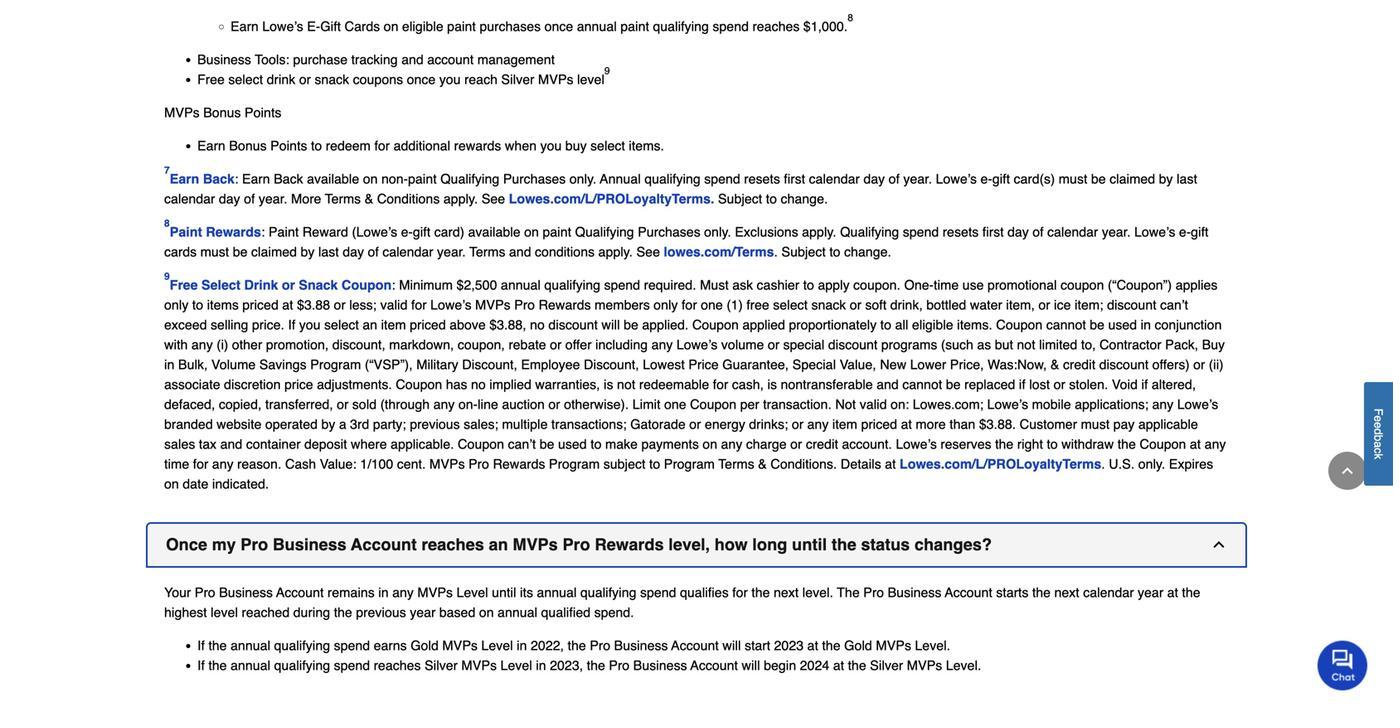 Task type: vqa. For each thing, say whether or not it's contained in the screenshot.


Task type: locate. For each thing, give the bounding box(es) containing it.
contractor
[[1100, 337, 1162, 352]]

its
[[520, 585, 533, 600]]

available up more
[[307, 171, 359, 186]]

for inside your pro business account remains in any mvps level until its annual qualifying spend qualifies for the next level. the pro business account starts the next calendar year at the highest level reached during the previous year based on annual qualified spend.
[[732, 585, 748, 600]]

points
[[245, 105, 281, 120], [270, 138, 307, 153]]

1 vertical spatial year
[[410, 605, 436, 620]]

time down "sales"
[[164, 456, 189, 472]]

: left minimum
[[392, 277, 395, 293]]

1 horizontal spatial you
[[439, 72, 461, 87]]

1 horizontal spatial subject
[[782, 244, 826, 259]]

spend inside earn lowe's e-gift cards on eligible paint purchases once annual paint qualifying spend reaches $1,000. 8
[[713, 18, 749, 34]]

9
[[605, 65, 610, 77], [164, 271, 170, 282]]

1 vertical spatial if
[[197, 638, 205, 653]]

select
[[201, 277, 241, 293]]

e- right (lowe's
[[401, 224, 413, 239]]

level for until
[[457, 585, 488, 600]]

items.
[[629, 138, 664, 153], [957, 317, 993, 332]]

your pro business account remains in any mvps level until its annual qualifying spend qualifies for the next level. the pro business account starts the next calendar year at the highest level reached during the previous year based on annual qualified spend.
[[164, 585, 1201, 620]]

on:
[[891, 397, 909, 412]]

lowe's up ("coupon")
[[1135, 224, 1176, 239]]

cannot down lower
[[903, 377, 942, 392]]

2 is from the left
[[768, 377, 777, 392]]

2 e from the top
[[1372, 422, 1385, 429]]

coupon
[[1061, 277, 1104, 293]]

0 horizontal spatial snack
[[315, 72, 349, 87]]

by inside : earn back available on non-paint qualifying purchases only. annual qualifying spend resets first calendar day of year. lowe's e-gift card(s) must be claimed by last calendar day of year. more terms & conditions apply. see
[[1159, 171, 1173, 186]]

program down transactions;
[[549, 456, 600, 472]]

1 horizontal spatial terms
[[469, 244, 505, 259]]

0 horizontal spatial not
[[617, 377, 636, 392]]

1 is from the left
[[604, 377, 613, 392]]

0 horizontal spatial available
[[307, 171, 359, 186]]

only. inside : paint reward (lowe's e-gift card) available on paint qualifying purchases only. exclusions apply. qualifying spend resets first day of calendar year. lowe's e-gift cards must be claimed by last day of calendar year. terms and conditions apply. see
[[704, 224, 731, 239]]

gold right earns
[[411, 638, 439, 653]]

0 vertical spatial can't
[[1160, 297, 1188, 312]]

2 horizontal spatial apply.
[[802, 224, 837, 239]]

level inside your pro business account remains in any mvps level until its annual qualifying spend qualifies for the next level. the pro business account starts the next calendar year at the highest level reached during the previous year based on annual qualified spend.
[[457, 585, 488, 600]]

1 horizontal spatial is
[[768, 377, 777, 392]]

energy
[[705, 417, 745, 432]]

once my pro business account reaches an mvps pro rewards level, how long until the status changes? button
[[148, 524, 1246, 566]]

level inside the business tools: purchase tracking and account management free select drink or snack coupons once you reach silver mvps level 9
[[577, 72, 605, 87]]

replaced
[[965, 377, 1015, 392]]

1 horizontal spatial qualifying
[[575, 224, 634, 239]]

1 horizontal spatial previous
[[410, 417, 460, 432]]

tax
[[199, 436, 217, 452]]

party;
[[373, 417, 406, 432]]

previous inside : minimum $2,500 annual qualifying spend required. must ask cashier to apply coupon. one-time use promotional coupon ("coupon") applies only to items priced at $3.88 or less; valid for lowe's mvps pro rewards members only for one (1) free select snack or soft drink, bottled water item, or ice item; discount can't exceed selling price. if you select an item priced above $3.88, no discount will be applied. coupon applied proportionately to all eligible items. coupon cannot be used in conjunction with any (i) other promotion, discount, markdown, coupon, rebate or offer including any lowe's volume or special discount programs (such as but not limited to, contractor pack, buy in bulk, volume savings program ("vsp"), military discount, employee discount, lowest price guarantee, special value, new lower price, was:now, & credit discount offers) or (ii) associate discretion price adjustments. coupon has no implied warranties, is not redeemable for cash, is nontransferable and cannot be replaced if lost or stolen. void if altered, defaced, copied, transferred, or sold (through any on-line auction or otherwise). limit one coupon per transaction. not valid on: lowes.com; lowe's mobile applications; any lowe's branded website operated by a 3rd party; previous sales; multiple transactions; gatorade or energy drinks; or any item priced at more than $3.88. customer must pay applicable sales tax and container deposit where applicable. coupon can't be used to make payments on any charge or credit account. lowe's reserves the right to withdraw the coupon at any time for any reason. cash value: 1/100 cent. mvps pro rewards program subject to program terms & conditions. details at
[[410, 417, 460, 432]]

item
[[381, 317, 406, 332], [832, 417, 858, 432]]

spend inside your pro business account remains in any mvps level until its annual qualifying spend qualifies for the next level. the pro business account starts the next calendar year at the highest level reached during the previous year based on annual qualified spend.
[[640, 585, 676, 600]]

level
[[577, 72, 605, 87], [211, 605, 238, 620]]

1 vertical spatial terms
[[469, 244, 505, 259]]

2 horizontal spatial by
[[1159, 171, 1173, 186]]

lowest
[[643, 357, 685, 372]]

see inside : paint reward (lowe's e-gift card) available on paint qualifying purchases only. exclusions apply. qualifying spend resets first day of calendar year. lowe's e-gift cards must be claimed by last day of calendar year. terms and conditions apply. see
[[637, 244, 660, 259]]

remains
[[327, 585, 375, 600]]

2 vertical spatial :
[[392, 277, 395, 293]]

previous up earns
[[356, 605, 406, 620]]

0 vertical spatial :
[[235, 171, 238, 186]]

will down the start
[[742, 658, 760, 673]]

0 horizontal spatial subject
[[718, 191, 762, 206]]

be down multiple
[[540, 436, 554, 452]]

1 vertical spatial claimed
[[251, 244, 297, 259]]

e- inside : earn back available on non-paint qualifying purchases only. annual qualifying spend resets first calendar day of year. lowe's e-gift card(s) must be claimed by last calendar day of year. more terms & conditions apply. see
[[981, 171, 993, 186]]

if inside : minimum $2,500 annual qualifying spend required. must ask cashier to apply coupon. one-time use promotional coupon ("coupon") applies only to items priced at $3.88 or less; valid for lowe's mvps pro rewards members only for one (1) free select snack or soft drink, bottled water item, or ice item; discount can't exceed selling price. if you select an item priced above $3.88, no discount will be applied. coupon applied proportionately to all eligible items. coupon cannot be used in conjunction with any (i) other promotion, discount, markdown, coupon, rebate or offer including any lowe's volume or special discount programs (such as but not limited to, contractor pack, buy in bulk, volume savings program ("vsp"), military discount, employee discount, lowest price guarantee, special value, new lower price, was:now, & credit discount offers) or (ii) associate discretion price adjustments. coupon has no implied warranties, is not redeemable for cash, is nontransferable and cannot be replaced if lost or stolen. void if altered, defaced, copied, transferred, or sold (through any on-line auction or otherwise). limit one coupon per transaction. not valid on: lowes.com; lowe's mobile applications; any lowe's branded website operated by a 3rd party; previous sales; multiple transactions; gatorade or energy drinks; or any item priced at more than $3.88. customer must pay applicable sales tax and container deposit where applicable. coupon can't be used to make payments on any charge or credit account. lowe's reserves the right to withdraw the coupon at any time for any reason. cash value: 1/100 cent. mvps pro rewards program subject to program terms & conditions. details at
[[288, 317, 296, 332]]

be inside : earn back available on non-paint qualifying purchases only. annual qualifying spend resets first calendar day of year. lowe's e-gift card(s) must be claimed by last calendar day of year. more terms & conditions apply. see
[[1091, 171, 1106, 186]]

price,
[[950, 357, 984, 372]]

only. right u.s.
[[1138, 456, 1166, 472]]

: minimum $2,500 annual qualifying spend required. must ask cashier to apply coupon. one-time use promotional coupon ("coupon") applies only to items priced at $3.88 or less; valid for lowe's mvps pro rewards members only for one (1) free select snack or soft drink, bottled water item, or ice item; discount can't exceed selling price. if you select an item priced above $3.88, no discount will be applied. coupon applied proportionately to all eligible items. coupon cannot be used in conjunction with any (i) other promotion, discount, markdown, coupon, rebate or offer including any lowe's volume or special discount programs (such as but not limited to, contractor pack, buy in bulk, volume savings program ("vsp"), military discount, employee discount, lowest price guarantee, special value, new lower price, was:now, & credit discount offers) or (ii) associate discretion price adjustments. coupon has no implied warranties, is not redeemable for cash, is nontransferable and cannot be replaced if lost or stolen. void if altered, defaced, copied, transferred, or sold (through any on-line auction or otherwise). limit one coupon per transaction. not valid on: lowes.com; lowe's mobile applications; any lowe's branded website operated by a 3rd party; previous sales; multiple transactions; gatorade or energy drinks; or any item priced at more than $3.88. customer must pay applicable sales tax and container deposit where applicable. coupon can't be used to make payments on any charge or credit account. lowe's reserves the right to withdraw the coupon at any time for any reason. cash value: 1/100 cent. mvps pro rewards program subject to program terms & conditions. details at
[[164, 277, 1226, 472]]

terms
[[325, 191, 361, 206], [469, 244, 505, 259], [718, 456, 755, 472]]

withdraw
[[1062, 436, 1114, 452]]

0 vertical spatial available
[[307, 171, 359, 186]]

only. up lowes.com/terms
[[704, 224, 731, 239]]

paint inside : paint reward (lowe's e-gift card) available on paint qualifying purchases only. exclusions apply. qualifying spend resets first day of calendar year. lowe's e-gift cards must be claimed by last day of calendar year. terms and conditions apply. see
[[269, 224, 299, 239]]

level inside your pro business account remains in any mvps level until its annual qualifying spend qualifies for the next level. the pro business account starts the next calendar year at the highest level reached during the previous year based on annual qualified spend.
[[211, 605, 238, 620]]

1 horizontal spatial can't
[[1160, 297, 1188, 312]]

once my pro business account reaches an mvps pro rewards level, how long until the status changes?
[[166, 535, 992, 554]]

0 horizontal spatial used
[[558, 436, 587, 452]]

0 horizontal spatial gold
[[411, 638, 439, 653]]

additional
[[394, 138, 450, 153]]

lowes.com;
[[913, 397, 984, 412]]

1 horizontal spatial gold
[[844, 638, 872, 653]]

valid right "less;"
[[380, 297, 408, 312]]

you
[[439, 72, 461, 87], [540, 138, 562, 153], [299, 317, 321, 332]]

minimum
[[399, 277, 453, 293]]

0 horizontal spatial is
[[604, 377, 613, 392]]

lowe's left card(s)
[[936, 171, 977, 186]]

0 horizontal spatial back
[[203, 171, 235, 186]]

free inside 9 free select drink or snack coupon
[[170, 277, 198, 293]]

2 next from the left
[[1055, 585, 1080, 600]]

9 free select drink or snack coupon
[[164, 271, 392, 293]]

0 vertical spatial free
[[197, 72, 225, 87]]

special
[[783, 337, 825, 352]]

0 horizontal spatial items.
[[629, 138, 664, 153]]

applied.
[[642, 317, 689, 332]]

purchases inside : earn back available on non-paint qualifying purchases only. annual qualifying spend resets first calendar day of year. lowe's e-gift card(s) must be claimed by last calendar day of year. more terms & conditions apply. see
[[503, 171, 566, 186]]

8
[[848, 12, 853, 24], [164, 218, 170, 229]]

1 vertical spatial once
[[407, 72, 436, 87]]

1 horizontal spatial reaches
[[422, 535, 484, 554]]

discount
[[1107, 297, 1157, 312], [549, 317, 598, 332], [828, 337, 878, 352], [1099, 357, 1149, 372]]

0 horizontal spatial a
[[339, 417, 346, 432]]

lowe's up $3.88.
[[987, 397, 1028, 412]]

on inside earn lowe's e-gift cards on eligible paint purchases once annual paint qualifying spend reaches $1,000. 8
[[384, 18, 398, 34]]

snack inside : minimum $2,500 annual qualifying spend required. must ask cashier to apply coupon. one-time use promotional coupon ("coupon") applies only to items priced at $3.88 or less; valid for lowe's mvps pro rewards members only for one (1) free select snack or soft drink, bottled water item, or ice item; discount can't exceed selling price. if you select an item priced above $3.88, no discount will be applied. coupon applied proportionately to all eligible items. coupon cannot be used in conjunction with any (i) other promotion, discount, markdown, coupon, rebate or offer including any lowe's volume or special discount programs (such as but not limited to, contractor pack, buy in bulk, volume savings program ("vsp"), military discount, employee discount, lowest price guarantee, special value, new lower price, was:now, & credit discount offers) or (ii) associate discretion price adjustments. coupon has no implied warranties, is not redeemable for cash, is nontransferable and cannot be replaced if lost or stolen. void if altered, defaced, copied, transferred, or sold (through any on-line auction or otherwise). limit one coupon per transaction. not valid on: lowes.com; lowe's mobile applications; any lowe's branded website operated by a 3rd party; previous sales; multiple transactions; gatorade or energy drinks; or any item priced at more than $3.88. customer must pay applicable sales tax and container deposit where applicable. coupon can't be used to make payments on any charge or credit account. lowe's reserves the right to withdraw the coupon at any time for any reason. cash value: 1/100 cent. mvps pro rewards program subject to program terms & conditions. details at
[[812, 297, 846, 312]]

qualified
[[541, 605, 591, 620]]

0 vertical spatial 9
[[605, 65, 610, 77]]

defaced,
[[164, 397, 215, 412]]

: inside : earn back available on non-paint qualifying purchases only. annual qualifying spend resets first calendar day of year. lowe's e-gift card(s) must be claimed by last calendar day of year. more terms & conditions apply. see
[[235, 171, 238, 186]]

is
[[604, 377, 613, 392], [768, 377, 777, 392]]

1 horizontal spatial time
[[934, 277, 959, 293]]

1 horizontal spatial not
[[1017, 337, 1036, 352]]

0 vertical spatial time
[[934, 277, 959, 293]]

0 vertical spatial purchases
[[503, 171, 566, 186]]

qualifying down rewards
[[440, 171, 499, 186]]

gift inside : earn back available on non-paint qualifying purchases only. annual qualifying spend resets first calendar day of year. lowe's e-gift card(s) must be claimed by last calendar day of year. more terms & conditions apply. see
[[993, 171, 1010, 186]]

how
[[715, 535, 748, 554]]

pro
[[514, 297, 535, 312], [469, 456, 489, 472], [241, 535, 268, 554], [563, 535, 590, 554], [195, 585, 215, 600], [864, 585, 884, 600], [590, 638, 610, 653], [609, 658, 630, 673]]

pay
[[1114, 417, 1135, 432]]

(lowe's
[[352, 224, 397, 239]]

silver down management
[[501, 72, 534, 87]]

be down "members"
[[624, 317, 639, 332]]

soft
[[865, 297, 887, 312]]

0 vertical spatial claimed
[[1110, 171, 1155, 186]]

0 vertical spatial item
[[381, 317, 406, 332]]

qualifying
[[653, 18, 709, 34], [645, 171, 701, 186], [544, 277, 600, 293], [580, 585, 637, 600], [274, 638, 330, 653], [274, 658, 330, 673]]

mvps inside once my pro business account reaches an mvps pro rewards level, how long until the status changes? 'button'
[[513, 535, 558, 554]]

on inside your pro business account remains in any mvps level until its annual qualifying spend qualifies for the next level. the pro business account starts the next calendar year at the highest level reached during the previous year based on annual qualified spend.
[[479, 605, 494, 620]]

business inside 'button'
[[273, 535, 347, 554]]

apply. up card)
[[444, 191, 478, 206]]

1 horizontal spatial credit
[[1063, 357, 1096, 372]]

0 horizontal spatial paint
[[170, 224, 202, 239]]

stolen.
[[1069, 377, 1108, 392]]

0 vertical spatial must
[[1059, 171, 1088, 186]]

2 vertical spatial terms
[[718, 456, 755, 472]]

silver
[[501, 72, 534, 87], [425, 658, 458, 673], [870, 658, 903, 673]]

0 horizontal spatial discount,
[[462, 357, 517, 372]]

discount, down including
[[584, 357, 639, 372]]

any down has
[[433, 397, 455, 412]]

paint for :
[[269, 224, 299, 239]]

: up 9 free select drink or snack coupon
[[261, 224, 265, 239]]

0 vertical spatial year
[[1138, 585, 1164, 600]]

2 vertical spatial only.
[[1138, 456, 1166, 472]]

adjustments.
[[317, 377, 392, 392]]

0 vertical spatial an
[[363, 317, 377, 332]]

subject up 'cashier'
[[782, 244, 826, 259]]

once
[[166, 535, 207, 554]]

0 vertical spatial eligible
[[402, 18, 443, 34]]

annual inside earn lowe's e-gift cards on eligible paint purchases once annual paint qualifying spend reaches $1,000. 8
[[577, 18, 617, 34]]

earn up tools:
[[231, 18, 259, 34]]

1 vertical spatial snack
[[812, 297, 846, 312]]

priced
[[242, 297, 279, 312], [410, 317, 446, 332], [861, 417, 897, 432]]

previous inside your pro business account remains in any mvps level until its annual qualifying spend qualifies for the next level. the pro business account starts the next calendar year at the highest level reached during the previous year based on annual qualified spend.
[[356, 605, 406, 620]]

level left 2022,
[[481, 638, 513, 653]]

2 back from the left
[[274, 171, 303, 186]]

item,
[[1006, 297, 1035, 312]]

reaches inside if the annual qualifying spend earns gold mvps level in 2022, the pro business account will start 2023 at the gold mvps level. if the annual qualifying spend reaches silver mvps level in 2023, the pro business account will begin 2024 at the silver mvps level.
[[374, 658, 421, 673]]

any down the transaction.
[[807, 417, 829, 432]]

until right long
[[792, 535, 827, 554]]

annual
[[600, 171, 641, 186]]

on inside : paint reward (lowe's e-gift card) available on paint qualifying purchases only. exclusions apply. qualifying spend resets first day of calendar year. lowe's e-gift cards must be claimed by last day of calendar year. terms and conditions apply. see
[[524, 224, 539, 239]]

to up apply
[[830, 244, 841, 259]]

proportionately
[[789, 317, 877, 332]]

reaches inside 'button'
[[422, 535, 484, 554]]

card)
[[434, 224, 465, 239]]

at inside your pro business account remains in any mvps level until its annual qualifying spend qualifies for the next level. the pro business account starts the next calendar year at the highest level reached during the previous year based on annual qualified spend.
[[1167, 585, 1178, 600]]

0 horizontal spatial qualifying
[[440, 171, 499, 186]]

rewards up select
[[206, 224, 261, 239]]

pro right my
[[241, 535, 268, 554]]

previous up "applicable."
[[410, 417, 460, 432]]

to,
[[1081, 337, 1096, 352]]

mvps
[[538, 72, 574, 87], [164, 105, 200, 120], [475, 297, 511, 312], [430, 456, 465, 472], [513, 535, 558, 554], [417, 585, 453, 600], [442, 638, 478, 653], [876, 638, 911, 653], [461, 658, 497, 673], [907, 658, 942, 673]]

back for 7
[[203, 171, 235, 186]]

e- up applies
[[1179, 224, 1191, 239]]

1 horizontal spatial snack
[[812, 297, 846, 312]]

coupon down (1)
[[692, 317, 739, 332]]

qualifying down lowes.com/l/proloyaltyterms. link
[[575, 224, 634, 239]]

see up required.
[[637, 244, 660, 259]]

1 e from the top
[[1372, 416, 1385, 422]]

available right card)
[[468, 224, 521, 239]]

credit down to,
[[1063, 357, 1096, 372]]

terms down charge
[[718, 456, 755, 472]]

for right qualifies
[[732, 585, 748, 600]]

the inside 'button'
[[832, 535, 857, 554]]

select
[[228, 72, 263, 87], [591, 138, 625, 153], [773, 297, 808, 312], [324, 317, 359, 332]]

terms up $2,500
[[469, 244, 505, 259]]

sold
[[352, 397, 377, 412]]

0 horizontal spatial .
[[774, 244, 778, 259]]

e up b
[[1372, 422, 1385, 429]]

paint down more
[[269, 224, 299, 239]]

1 vertical spatial free
[[170, 277, 198, 293]]

rewards left level,
[[595, 535, 664, 554]]

1 vertical spatial you
[[540, 138, 562, 153]]

mvps inside the business tools: purchase tracking and account management free select drink or snack coupons once you reach silver mvps level 9
[[538, 72, 574, 87]]

1 horizontal spatial last
[[1177, 171, 1198, 186]]

annual
[[577, 18, 617, 34], [501, 277, 541, 293], [537, 585, 577, 600], [498, 605, 538, 620], [231, 638, 270, 653], [231, 658, 270, 673]]

b
[[1372, 435, 1385, 442]]

lowes.com/l/proloyaltyterms. subject to change.
[[505, 191, 828, 206]]

eligible inside earn lowe's e-gift cards on eligible paint purchases once annual paint qualifying spend reaches $1,000. 8
[[402, 18, 443, 34]]

must up withdraw
[[1081, 417, 1110, 432]]

1 horizontal spatial resets
[[943, 224, 979, 239]]

subject up exclusions
[[718, 191, 762, 206]]

qualifying inside your pro business account remains in any mvps level until its annual qualifying spend qualifies for the next level. the pro business account starts the next calendar year at the highest level reached during the previous year based on annual qualified spend.
[[580, 585, 637, 600]]

discretion
[[224, 377, 281, 392]]

a inside button
[[1372, 442, 1385, 448]]

priced down drink
[[242, 297, 279, 312]]

points down drink
[[245, 105, 281, 120]]

cash
[[285, 456, 316, 472]]

gold
[[411, 638, 439, 653], [844, 638, 872, 653]]

on left non-
[[363, 171, 378, 186]]

paint inside : paint reward (lowe's e-gift card) available on paint qualifying purchases only. exclusions apply. qualifying spend resets first day of calendar year. lowe's e-gift cards must be claimed by last day of calendar year. terms and conditions apply. see
[[543, 224, 571, 239]]

any
[[192, 337, 213, 352], [652, 337, 673, 352], [433, 397, 455, 412], [1152, 397, 1174, 412], [807, 417, 829, 432], [721, 436, 743, 452], [1205, 436, 1226, 452], [212, 456, 234, 472], [392, 585, 414, 600]]

level up based
[[457, 585, 488, 600]]

. down exclusions
[[774, 244, 778, 259]]

mvps inside your pro business account remains in any mvps level until its annual qualifying spend qualifies for the next level. the pro business account starts the next calendar year at the highest level reached during the previous year based on annual qualified spend.
[[417, 585, 453, 600]]

2 horizontal spatial will
[[742, 658, 760, 673]]

exceed
[[164, 317, 207, 332]]

chevron up image inside once my pro business account reaches an mvps pro rewards level, how long until the status changes? 'button'
[[1211, 536, 1227, 553]]

1 vertical spatial subject
[[782, 244, 826, 259]]

0 horizontal spatial reaches
[[374, 658, 421, 673]]

the
[[837, 585, 860, 600]]

only. inside . u.s. only. expires on date indicated.
[[1138, 456, 1166, 472]]

first up exclusions
[[784, 171, 805, 186]]

account inside 'button'
[[351, 535, 417, 554]]

and inside : paint reward (lowe's e-gift card) available on paint qualifying purchases only. exclusions apply. qualifying spend resets first day of calendar year. lowe's e-gift cards must be claimed by last day of calendar year. terms and conditions apply. see
[[509, 244, 531, 259]]

claimed
[[1110, 171, 1155, 186], [251, 244, 297, 259]]

paint inside 8 paint rewards
[[170, 224, 202, 239]]

if left lost
[[1019, 377, 1026, 392]]

9 inside 9 free select drink or snack coupon
[[164, 271, 170, 282]]

in
[[1141, 317, 1151, 332], [164, 357, 175, 372], [378, 585, 389, 600], [517, 638, 527, 653], [536, 658, 546, 673]]

e up 'd'
[[1372, 416, 1385, 422]]

one down must
[[701, 297, 723, 312]]

1 horizontal spatial apply.
[[598, 244, 633, 259]]

1 vertical spatial reaches
[[422, 535, 484, 554]]

on up conditions
[[524, 224, 539, 239]]

lower
[[910, 357, 947, 372]]

1 horizontal spatial claimed
[[1110, 171, 1155, 186]]

scroll to top element
[[1329, 452, 1367, 490]]

: inside : minimum $2,500 annual qualifying spend required. must ask cashier to apply coupon. one-time use promotional coupon ("coupon") applies only to items priced at $3.88 or less; valid for lowe's mvps pro rewards members only for one (1) free select snack or soft drink, bottled water item, or ice item; discount can't exceed selling price. if you select an item priced above $3.88, no discount will be applied. coupon applied proportionately to all eligible items. coupon cannot be used in conjunction with any (i) other promotion, discount, markdown, coupon, rebate or offer including any lowe's volume or special discount programs (such as but not limited to, contractor pack, buy in bulk, volume savings program ("vsp"), military discount, employee discount, lowest price guarantee, special value, new lower price, was:now, & credit discount offers) or (ii) associate discretion price adjustments. coupon has no implied warranties, is not redeemable for cash, is nontransferable and cannot be replaced if lost or stolen. void if altered, defaced, copied, transferred, or sold (through any on-line auction or otherwise). limit one coupon per transaction. not valid on: lowes.com; lowe's mobile applications; any lowe's branded website operated by a 3rd party; previous sales; multiple transactions; gatorade or energy drinks; or any item priced at more than $3.88. customer must pay applicable sales tax and container deposit where applicable. coupon can't be used to make payments on any charge or credit account. lowe's reserves the right to withdraw the coupon at any time for any reason. cash value: 1/100 cent. mvps pro rewards program subject to program terms & conditions. details at
[[392, 277, 395, 293]]

a up the k
[[1372, 442, 1385, 448]]

back inside 7 earn back
[[203, 171, 235, 186]]

until inside once my pro business account reaches an mvps pro rewards level, how long until the status changes? 'button'
[[792, 535, 827, 554]]

qualifying
[[440, 171, 499, 186], [575, 224, 634, 239], [840, 224, 899, 239]]

select right buy
[[591, 138, 625, 153]]

next
[[774, 585, 799, 600], [1055, 585, 1080, 600]]

2 horizontal spatial program
[[664, 456, 715, 472]]

available inside : earn back available on non-paint qualifying purchases only. annual qualifying spend resets first calendar day of year. lowe's e-gift card(s) must be claimed by last calendar day of year. more terms & conditions apply. see
[[307, 171, 359, 186]]

0 vertical spatial valid
[[380, 297, 408, 312]]

qualifying inside : minimum $2,500 annual qualifying spend required. must ask cashier to apply coupon. one-time use promotional coupon ("coupon") applies only to items priced at $3.88 or less; valid for lowe's mvps pro rewards members only for one (1) free select snack or soft drink, bottled water item, or ice item; discount can't exceed selling price. if you select an item priced above $3.88, no discount will be applied. coupon applied proportionately to all eligible items. coupon cannot be used in conjunction with any (i) other promotion, discount, markdown, coupon, rebate or offer including any lowe's volume or special discount programs (such as but not limited to, contractor pack, buy in bulk, volume savings program ("vsp"), military discount, employee discount, lowest price guarantee, special value, new lower price, was:now, & credit discount offers) or (ii) associate discretion price adjustments. coupon has no implied warranties, is not redeemable for cash, is nontransferable and cannot be replaced if lost or stolen. void if altered, defaced, copied, transferred, or sold (through any on-line auction or otherwise). limit one coupon per transaction. not valid on: lowes.com; lowe's mobile applications; any lowe's branded website operated by a 3rd party; previous sales; multiple transactions; gatorade or energy drinks; or any item priced at more than $3.88. customer must pay applicable sales tax and container deposit where applicable. coupon can't be used to make payments on any charge or credit account. lowe's reserves the right to withdraw the coupon at any time for any reason. cash value: 1/100 cent. mvps pro rewards program subject to program terms & conditions. details at
[[544, 277, 600, 293]]

must inside : earn back available on non-paint qualifying purchases only. annual qualifying spend resets first calendar day of year. lowe's e-gift card(s) must be claimed by last calendar day of year. more terms & conditions apply. see
[[1059, 171, 1088, 186]]

1 horizontal spatial eligible
[[912, 317, 954, 332]]

coupon inside 9 free select drink or snack coupon
[[342, 277, 392, 293]]

used down transactions;
[[558, 436, 587, 452]]

reaches up based
[[422, 535, 484, 554]]

account down your pro business account remains in any mvps level until its annual qualifying spend qualifies for the next level. the pro business account starts the next calendar year at the highest level reached during the previous year based on annual qualified spend. at the bottom of page
[[671, 638, 719, 653]]

business down status
[[888, 585, 942, 600]]

business up remains
[[273, 535, 347, 554]]

lowe's inside : paint reward (lowe's e-gift card) available on paint qualifying purchases only. exclusions apply. qualifying spend resets first day of calendar year. lowe's e-gift cards must be claimed by last day of calendar year. terms and conditions apply. see
[[1135, 224, 1176, 239]]

0 horizontal spatial priced
[[242, 297, 279, 312]]

lowes.com/l/proloyaltyterms link
[[900, 456, 1102, 472]]

0 vertical spatial until
[[792, 535, 827, 554]]

details
[[841, 456, 881, 472]]

drink
[[267, 72, 295, 87]]

an inside : minimum $2,500 annual qualifying spend required. must ask cashier to apply coupon. one-time use promotional coupon ("coupon") applies only to items priced at $3.88 or less; valid for lowe's mvps pro rewards members only for one (1) free select snack or soft drink, bottled water item, or ice item; discount can't exceed selling price. if you select an item priced above $3.88, no discount will be applied. coupon applied proportionately to all eligible items. coupon cannot be used in conjunction with any (i) other promotion, discount, markdown, coupon, rebate or offer including any lowe's volume or special discount programs (such as but not limited to, contractor pack, buy in bulk, volume savings program ("vsp"), military discount, employee discount, lowest price guarantee, special value, new lower price, was:now, & credit discount offers) or (ii) associate discretion price adjustments. coupon has no implied warranties, is not redeemable for cash, is nontransferable and cannot be replaced if lost or stolen. void if altered, defaced, copied, transferred, or sold (through any on-line auction or otherwise). limit one coupon per transaction. not valid on: lowes.com; lowe's mobile applications; any lowe's branded website operated by a 3rd party; previous sales; multiple transactions; gatorade or energy drinks; or any item priced at more than $3.88. customer must pay applicable sales tax and container deposit where applicable. coupon can't be used to make payments on any charge or credit account. lowe's reserves the right to withdraw the coupon at any time for any reason. cash value: 1/100 cent. mvps pro rewards program subject to program terms & conditions. details at
[[363, 317, 377, 332]]

2 gold from the left
[[844, 638, 872, 653]]

paint inside : earn back available on non-paint qualifying purchases only. annual qualifying spend resets first calendar day of year. lowe's e-gift card(s) must be claimed by last calendar day of year. more terms & conditions apply. see
[[408, 171, 437, 186]]

not up was:now,
[[1017, 337, 1036, 352]]

1 horizontal spatial 8
[[848, 12, 853, 24]]

2 horizontal spatial terms
[[718, 456, 755, 472]]

1 horizontal spatial if
[[1142, 377, 1148, 392]]

0 horizontal spatial previous
[[356, 605, 406, 620]]

1 horizontal spatial back
[[274, 171, 303, 186]]

conjunction
[[1155, 317, 1222, 332]]

1 vertical spatial see
[[637, 244, 660, 259]]

2 vertical spatial you
[[299, 317, 321, 332]]

spend inside : minimum $2,500 annual qualifying spend required. must ask cashier to apply coupon. one-time use promotional coupon ("coupon") applies only to items priced at $3.88 or less; valid for lowe's mvps pro rewards members only for one (1) free select snack or soft drink, bottled water item, or ice item; discount can't exceed selling price. if you select an item priced above $3.88, no discount will be applied. coupon applied proportionately to all eligible items. coupon cannot be used in conjunction with any (i) other promotion, discount, markdown, coupon, rebate or offer including any lowe's volume or special discount programs (such as but not limited to, contractor pack, buy in bulk, volume savings program ("vsp"), military discount, employee discount, lowest price guarantee, special value, new lower price, was:now, & credit discount offers) or (ii) associate discretion price adjustments. coupon has no implied warranties, is not redeemable for cash, is nontransferable and cannot be replaced if lost or stolen. void if altered, defaced, copied, transferred, or sold (through any on-line auction or otherwise). limit one coupon per transaction. not valid on: lowes.com; lowe's mobile applications; any lowe's branded website operated by a 3rd party; previous sales; multiple transactions; gatorade or energy drinks; or any item priced at more than $3.88. customer must pay applicable sales tax and container deposit where applicable. coupon can't be used to make payments on any charge or credit account. lowe's reserves the right to withdraw the coupon at any time for any reason. cash value: 1/100 cent. mvps pro rewards program subject to program terms & conditions. details at
[[604, 277, 640, 293]]

selling
[[211, 317, 248, 332]]

spend inside : earn back available on non-paint qualifying purchases only. annual qualifying spend resets first calendar day of year. lowe's e-gift card(s) must be claimed by last calendar day of year. more terms & conditions apply. see
[[704, 171, 740, 186]]

1 horizontal spatial level
[[577, 72, 605, 87]]

0 vertical spatial level
[[457, 585, 488, 600]]

2 vertical spatial priced
[[861, 417, 897, 432]]

0 horizontal spatial one
[[664, 397, 686, 412]]

1 horizontal spatial only.
[[704, 224, 731, 239]]

0 vertical spatial see
[[482, 191, 505, 206]]

can't down multiple
[[508, 436, 536, 452]]

apply.
[[444, 191, 478, 206], [802, 224, 837, 239], [598, 244, 633, 259]]

coupon down item,
[[996, 317, 1043, 332]]

e
[[1372, 416, 1385, 422], [1372, 422, 1385, 429]]

bonus
[[203, 105, 241, 120], [229, 138, 267, 153]]

1 horizontal spatial first
[[983, 224, 1004, 239]]

qualifies
[[680, 585, 729, 600]]

2 horizontal spatial &
[[1051, 357, 1060, 372]]

mvps bonus points
[[164, 105, 289, 120]]

on right the "cards"
[[384, 18, 398, 34]]

1 gold from the left
[[411, 638, 439, 653]]

redeem
[[326, 138, 371, 153]]

paint
[[170, 224, 202, 239], [269, 224, 299, 239]]

change. up exclusions
[[781, 191, 828, 206]]

1 back from the left
[[203, 171, 235, 186]]

valid left on:
[[860, 397, 887, 412]]

bonus down mvps bonus points
[[229, 138, 267, 153]]

earn up 8 paint rewards
[[170, 171, 199, 186]]

1 horizontal spatial one
[[701, 297, 723, 312]]

2 paint from the left
[[269, 224, 299, 239]]

. left u.s.
[[1102, 456, 1105, 472]]

once inside earn lowe's e-gift cards on eligible paint purchases once annual paint qualifying spend reaches $1,000. 8
[[545, 18, 573, 34]]

back up 8 paint rewards
[[203, 171, 235, 186]]

program down payments
[[664, 456, 715, 472]]

level
[[457, 585, 488, 600], [481, 638, 513, 653], [501, 658, 532, 673]]

1 paint from the left
[[170, 224, 202, 239]]

0 vertical spatial if
[[288, 317, 296, 332]]

& down limited
[[1051, 357, 1060, 372]]

d
[[1372, 429, 1385, 435]]

lowes.com/terms link
[[664, 244, 774, 259]]

conditions
[[535, 244, 595, 259]]

0 horizontal spatial only.
[[570, 171, 597, 186]]

terms inside : earn back available on non-paint qualifying purchases only. annual qualifying spend resets first calendar day of year. lowe's e-gift card(s) must be claimed by last calendar day of year. more terms & conditions apply. see
[[325, 191, 361, 206]]

resets
[[744, 171, 780, 186], [943, 224, 979, 239]]

a inside : minimum $2,500 annual qualifying spend required. must ask cashier to apply coupon. one-time use promotional coupon ("coupon") applies only to items priced at $3.88 or less; valid for lowe's mvps pro rewards members only for one (1) free select snack or soft drink, bottled water item, or ice item; discount can't exceed selling price. if you select an item priced above $3.88, no discount will be applied. coupon applied proportionately to all eligible items. coupon cannot be used in conjunction with any (i) other promotion, discount, markdown, coupon, rebate or offer including any lowe's volume or special discount programs (such as but not limited to, contractor pack, buy in bulk, volume savings program ("vsp"), military discount, employee discount, lowest price guarantee, special value, new lower price, was:now, & credit discount offers) or (ii) associate discretion price adjustments. coupon has no implied warranties, is not redeemable for cash, is nontransferable and cannot be replaced if lost or stolen. void if altered, defaced, copied, transferred, or sold (through any on-line auction or otherwise). limit one coupon per transaction. not valid on: lowes.com; lowe's mobile applications; any lowe's branded website operated by a 3rd party; previous sales; multiple transactions; gatorade or energy drinks; or any item priced at more than $3.88. customer must pay applicable sales tax and container deposit where applicable. coupon can't be used to make payments on any charge or credit account. lowe's reserves the right to withdraw the coupon at any time for any reason. cash value: 1/100 cent. mvps pro rewards program subject to program terms & conditions. details at
[[339, 417, 346, 432]]

your
[[164, 585, 191, 600]]

0 vertical spatial reaches
[[753, 18, 800, 34]]

resets up exclusions
[[744, 171, 780, 186]]

chevron up image
[[1339, 463, 1356, 479], [1211, 536, 1227, 553]]

1 only from the left
[[164, 297, 189, 312]]

1 vertical spatial first
[[983, 224, 1004, 239]]

account up remains
[[351, 535, 417, 554]]

in down with at the left of page
[[164, 357, 175, 372]]

one-
[[904, 277, 934, 293]]

2 vertical spatial &
[[758, 456, 767, 472]]

rewards inside 'button'
[[595, 535, 664, 554]]

0 horizontal spatial next
[[774, 585, 799, 600]]

1 vertical spatial only.
[[704, 224, 731, 239]]

available inside : paint reward (lowe's e-gift card) available on paint qualifying purchases only. exclusions apply. qualifying spend resets first day of calendar year. lowe's e-gift cards must be claimed by last day of calendar year. terms and conditions apply. see
[[468, 224, 521, 239]]



Task type: describe. For each thing, give the bounding box(es) containing it.
bottled
[[927, 297, 966, 312]]

coupon up energy
[[690, 397, 737, 412]]

0 horizontal spatial year
[[410, 605, 436, 620]]

calendar inside your pro business account remains in any mvps level until its annual qualifying spend qualifies for the next level. the pro business account starts the next calendar year at the highest level reached during the previous year based on annual qualified spend.
[[1083, 585, 1134, 600]]

pack,
[[1165, 337, 1199, 352]]

associate
[[164, 377, 220, 392]]

business down your pro business account remains in any mvps level until its annual qualifying spend qualifies for the next level. the pro business account starts the next calendar year at the highest level reached during the previous year based on annual qualified spend. at the bottom of page
[[633, 658, 687, 673]]

pro right your
[[195, 585, 215, 600]]

chat invite button image
[[1318, 640, 1368, 691]]

when
[[505, 138, 537, 153]]

: for earn back
[[235, 171, 238, 186]]

0 horizontal spatial cannot
[[903, 377, 942, 392]]

in down 2022,
[[536, 658, 546, 673]]

be inside : paint reward (lowe's e-gift card) available on paint qualifying purchases only. exclusions apply. qualifying spend resets first day of calendar year. lowe's e-gift cards must be claimed by last day of calendar year. terms and conditions apply. see
[[233, 244, 248, 259]]

1 vertical spatial not
[[617, 377, 636, 392]]

0 vertical spatial items.
[[629, 138, 664, 153]]

warranties,
[[535, 377, 600, 392]]

subject
[[604, 456, 646, 472]]

0 horizontal spatial can't
[[508, 436, 536, 452]]

pro up qualified on the left bottom
[[563, 535, 590, 554]]

any inside your pro business account remains in any mvps level until its annual qualifying spend qualifies for the next level. the pro business account starts the next calendar year at the highest level reached during the previous year based on annual qualified spend.
[[392, 585, 414, 600]]

2 if from the left
[[1142, 377, 1148, 392]]

: earn back available on non-paint qualifying purchases only. annual qualifying spend resets first calendar day of year. lowe's e-gift card(s) must be claimed by last calendar day of year. more terms & conditions apply. see
[[164, 171, 1198, 206]]

until inside your pro business account remains in any mvps level until its annual qualifying spend qualifies for the next level. the pro business account starts the next calendar year at the highest level reached during the previous year based on annual qualified spend.
[[492, 585, 516, 600]]

in left 2022,
[[517, 638, 527, 653]]

expires
[[1169, 456, 1213, 472]]

employee
[[521, 357, 580, 372]]

transaction.
[[763, 397, 832, 412]]

chevron up image inside scroll to top element
[[1339, 463, 1356, 479]]

including
[[595, 337, 648, 352]]

coupon down applicable
[[1140, 436, 1186, 452]]

discount up 'offer'
[[549, 317, 598, 332]]

implied
[[490, 377, 532, 392]]

less;
[[349, 297, 377, 312]]

2 vertical spatial if
[[197, 658, 205, 673]]

volume
[[211, 357, 256, 372]]

lowe's inside earn lowe's e-gift cards on eligible paint purchases once annual paint qualifying spend reaches $1,000. 8
[[262, 18, 303, 34]]

lowe's up price
[[677, 337, 718, 352]]

earn inside : earn back available on non-paint qualifying purchases only. annual qualifying spend resets first calendar day of year. lowe's e-gift card(s) must be claimed by last calendar day of year. more terms & conditions apply. see
[[242, 171, 270, 186]]

if the annual qualifying spend earns gold mvps level in 2022, the pro business account will start 2023 at the gold mvps level. if the annual qualifying spend reaches silver mvps level in 2023, the pro business account will begin 2024 at the silver mvps level.
[[197, 638, 982, 673]]

multiple
[[502, 417, 548, 432]]

you inside the business tools: purchase tracking and account management free select drink or snack coupons once you reach silver mvps level 9
[[439, 72, 461, 87]]

by inside : paint reward (lowe's e-gift card) available on paint qualifying purchases only. exclusions apply. qualifying spend resets first day of calendar year. lowe's e-gift cards must be claimed by last day of calendar year. terms and conditions apply. see
[[301, 244, 315, 259]]

account
[[427, 52, 474, 67]]

1 vertical spatial apply.
[[802, 224, 837, 239]]

pro right the
[[864, 585, 884, 600]]

$2,500
[[457, 277, 497, 293]]

qualifying inside : earn back available on non-paint qualifying purchases only. annual qualifying spend resets first calendar day of year. lowe's e-gift card(s) must be claimed by last calendar day of year. more terms & conditions apply. see
[[440, 171, 499, 186]]

k
[[1372, 454, 1385, 460]]

apply. inside : earn back available on non-paint qualifying purchases only. annual qualifying spend resets first calendar day of year. lowe's e-gift card(s) must be claimed by last calendar day of year. more terms & conditions apply. see
[[444, 191, 478, 206]]

limited
[[1039, 337, 1078, 352]]

reached
[[242, 605, 290, 620]]

any up lowest
[[652, 337, 673, 352]]

for up date
[[193, 456, 208, 472]]

by inside : minimum $2,500 annual qualifying spend required. must ask cashier to apply coupon. one-time use promotional coupon ("coupon") applies only to items priced at $3.88 or less; valid for lowe's mvps pro rewards members only for one (1) free select snack or soft drink, bottled water item, or ice item; discount can't exceed selling price. if you select an item priced above $3.88, no discount will be applied. coupon applied proportionately to all eligible items. coupon cannot be used in conjunction with any (i) other promotion, discount, markdown, coupon, rebate or offer including any lowe's volume or special discount programs (such as but not limited to, contractor pack, buy in bulk, volume savings program ("vsp"), military discount, employee discount, lowest price guarantee, special value, new lower price, was:now, & credit discount offers) or (ii) associate discretion price adjustments. coupon has no implied warranties, is not redeemable for cash, is nontransferable and cannot be replaced if lost or stolen. void if altered, defaced, copied, transferred, or sold (through any on-line auction or otherwise). limit one coupon per transaction. not valid on: lowes.com; lowe's mobile applications; any lowe's branded website operated by a 3rd party; previous sales; multiple transactions; gatorade or energy drinks; or any item priced at more than $3.88. customer must pay applicable sales tax and container deposit where applicable. coupon can't be used to make payments on any charge or credit account. lowe's reserves the right to withdraw the coupon at any time for any reason. cash value: 1/100 cent. mvps pro rewards program subject to program terms & conditions. details at
[[321, 417, 335, 432]]

0 vertical spatial not
[[1017, 337, 1036, 352]]

0 horizontal spatial gift
[[413, 224, 431, 239]]

website
[[217, 417, 262, 432]]

1 vertical spatial time
[[164, 456, 189, 472]]

level,
[[669, 535, 710, 554]]

for down required.
[[682, 297, 697, 312]]

("vsp"),
[[365, 357, 413, 372]]

purchases inside : paint reward (lowe's e-gift card) available on paint qualifying purchases only. exclusions apply. qualifying spend resets first day of calendar year. lowe's e-gift cards must be claimed by last day of calendar year. terms and conditions apply. see
[[638, 224, 701, 239]]

1 horizontal spatial &
[[758, 456, 767, 472]]

start
[[745, 638, 771, 653]]

on inside : minimum $2,500 annual qualifying spend required. must ask cashier to apply coupon. one-time use promotional coupon ("coupon") applies only to items priced at $3.88 or less; valid for lowe's mvps pro rewards members only for one (1) free select snack or soft drink, bottled water item, or ice item; discount can't exceed selling price. if you select an item priced above $3.88, no discount will be applied. coupon applied proportionately to all eligible items. coupon cannot be used in conjunction with any (i) other promotion, discount, markdown, coupon, rebate or offer including any lowe's volume or special discount programs (such as but not limited to, contractor pack, buy in bulk, volume savings program ("vsp"), military discount, employee discount, lowest price guarantee, special value, new lower price, was:now, & credit discount offers) or (ii) associate discretion price adjustments. coupon has no implied warranties, is not redeemable for cash, is nontransferable and cannot be replaced if lost or stolen. void if altered, defaced, copied, transferred, or sold (through any on-line auction or otherwise). limit one coupon per transaction. not valid on: lowes.com; lowe's mobile applications; any lowe's branded website operated by a 3rd party; previous sales; multiple transactions; gatorade or energy drinks; or any item priced at more than $3.88. customer must pay applicable sales tax and container deposit where applicable. coupon can't be used to make payments on any charge or credit account. lowe's reserves the right to withdraw the coupon at any time for any reason. cash value: 1/100 cent. mvps pro rewards program subject to program terms & conditions. details at
[[703, 436, 717, 452]]

claimed inside : earn back available on non-paint qualifying purchases only. annual qualifying spend resets first calendar day of year. lowe's e-gift card(s) must be claimed by last calendar day of year. more terms & conditions apply. see
[[1110, 171, 1155, 186]]

lowe's inside : earn back available on non-paint qualifying purchases only. annual qualifying spend resets first calendar day of year. lowe's e-gift card(s) must be claimed by last calendar day of year. more terms & conditions apply. see
[[936, 171, 977, 186]]

free inside the business tools: purchase tracking and account management free select drink or snack coupons once you reach silver mvps level 9
[[197, 72, 225, 87]]

select up the discount, on the left
[[324, 317, 359, 332]]

business down spend.
[[614, 638, 668, 653]]

any left the (i)
[[192, 337, 213, 352]]

or inside 9 free select drink or snack coupon
[[282, 277, 295, 293]]

2 horizontal spatial silver
[[870, 658, 903, 673]]

$3.88
[[297, 297, 330, 312]]

: for free select drink or snack coupon
[[392, 277, 395, 293]]

more
[[291, 191, 321, 206]]

on-
[[459, 397, 478, 412]]

rewards down multiple
[[493, 456, 545, 472]]

2 vertical spatial apply.
[[598, 244, 633, 259]]

8 inside 8 paint rewards
[[164, 218, 170, 229]]

2 horizontal spatial qualifying
[[840, 224, 899, 239]]

must
[[700, 277, 729, 293]]

2 only from the left
[[654, 297, 678, 312]]

price
[[689, 357, 719, 372]]

account.
[[842, 436, 892, 452]]

discount up value,
[[828, 337, 878, 352]]

& inside : earn back available on non-paint qualifying purchases only. annual qualifying spend resets first calendar day of year. lowe's e-gift card(s) must be claimed by last calendar day of year. more terms & conditions apply. see
[[365, 191, 373, 206]]

account left starts
[[945, 585, 993, 600]]

bulk,
[[178, 357, 208, 372]]

level for in
[[481, 638, 513, 653]]

applicable.
[[391, 436, 454, 452]]

discount down ("coupon")
[[1107, 297, 1157, 312]]

will inside : minimum $2,500 annual qualifying spend required. must ask cashier to apply coupon. one-time use promotional coupon ("coupon") applies only to items priced at $3.88 or less; valid for lowe's mvps pro rewards members only for one (1) free select snack or soft drink, bottled water item, or ice item; discount can't exceed selling price. if you select an item priced above $3.88, no discount will be applied. coupon applied proportionately to all eligible items. coupon cannot be used in conjunction with any (i) other promotion, discount, markdown, coupon, rebate or offer including any lowe's volume or special discount programs (such as but not limited to, contractor pack, buy in bulk, volume savings program ("vsp"), military discount, employee discount, lowest price guarantee, special value, new lower price, was:now, & credit discount offers) or (ii) associate discretion price adjustments. coupon has no implied warranties, is not redeemable for cash, is nontransferable and cannot be replaced if lost or stolen. void if altered, defaced, copied, transferred, or sold (through any on-line auction or otherwise). limit one coupon per transaction. not valid on: lowes.com; lowe's mobile applications; any lowe's branded website operated by a 3rd party; previous sales; multiple transactions; gatorade or energy drinks; or any item priced at more than $3.88. customer must pay applicable sales tax and container deposit where applicable. coupon can't be used to make payments on any charge or credit account. lowe's reserves the right to withdraw the coupon at any time for any reason. cash value: 1/100 cent. mvps pro rewards program subject to program terms & conditions. details at
[[602, 317, 620, 332]]

right
[[1017, 436, 1043, 452]]

to left all
[[881, 317, 892, 332]]

business up reached
[[219, 585, 273, 600]]

0 horizontal spatial e-
[[401, 224, 413, 239]]

pro right 2023,
[[609, 658, 630, 673]]

. u.s. only. expires on date indicated.
[[164, 456, 1213, 492]]

earn up 7 earn back
[[197, 138, 225, 153]]

reason.
[[237, 456, 281, 472]]

coupon down sales;
[[458, 436, 504, 452]]

indicated.
[[212, 476, 269, 492]]

be up lowes.com;
[[946, 377, 961, 392]]

9 inside the business tools: purchase tracking and account management free select drink or snack coupons once you reach silver mvps level 9
[[605, 65, 610, 77]]

coupon up (through
[[396, 377, 442, 392]]

1 vertical spatial change.
[[844, 244, 892, 259]]

lowe's down the altered,
[[1177, 397, 1219, 412]]

lowe's down more
[[896, 436, 937, 452]]

only. inside : earn back available on non-paint qualifying purchases only. annual qualifying spend resets first calendar day of year. lowe's e-gift card(s) must be claimed by last calendar day of year. more terms & conditions apply. see
[[570, 171, 597, 186]]

2 discount, from the left
[[584, 357, 639, 372]]

pro up $3.88,
[[514, 297, 535, 312]]

for right 'redeem'
[[374, 138, 390, 153]]

to up exclusions
[[766, 191, 777, 206]]

nontransferable
[[781, 377, 873, 392]]

transactions;
[[551, 417, 627, 432]]

qualifying inside : earn back available on non-paint qualifying purchases only. annual qualifying spend resets first calendar day of year. lowe's e-gift card(s) must be claimed by last calendar day of year. more terms & conditions apply. see
[[645, 171, 701, 186]]

1 horizontal spatial year
[[1138, 585, 1164, 600]]

for down minimum
[[411, 297, 427, 312]]

level.
[[803, 585, 834, 600]]

spend inside : paint reward (lowe's e-gift card) available on paint qualifying purchases only. exclusions apply. qualifying spend resets first day of calendar year. lowe's e-gift cards must be claimed by last day of calendar year. terms and conditions apply. see
[[903, 224, 939, 239]]

1 vertical spatial credit
[[806, 436, 838, 452]]

pro down spend.
[[590, 638, 610, 653]]

begin
[[764, 658, 796, 673]]

you inside : minimum $2,500 annual qualifying spend required. must ask cashier to apply coupon. one-time use promotional coupon ("coupon") applies only to items priced at $3.88 or less; valid for lowe's mvps pro rewards members only for one (1) free select snack or soft drink, bottled water item, or ice item; discount can't exceed selling price. if you select an item priced above $3.88, no discount will be applied. coupon applied proportionately to all eligible items. coupon cannot be used in conjunction with any (i) other promotion, discount, markdown, coupon, rebate or offer including any lowe's volume or special discount programs (such as but not limited to, contractor pack, buy in bulk, volume savings program ("vsp"), military discount, employee discount, lowest price guarantee, special value, new lower price, was:now, & credit discount offers) or (ii) associate discretion price adjustments. coupon has no implied warranties, is not redeemable for cash, is nontransferable and cannot be replaced if lost or stolen. void if altered, defaced, copied, transferred, or sold (through any on-line auction or otherwise). limit one coupon per transaction. not valid on: lowes.com; lowe's mobile applications; any lowe's branded website operated by a 3rd party; previous sales; multiple transactions; gatorade or energy drinks; or any item priced at more than $3.88. customer must pay applicable sales tax and container deposit where applicable. coupon can't be used to make payments on any charge or credit account. lowe's reserves the right to withdraw the coupon at any time for any reason. cash value: 1/100 cent. mvps pro rewards program subject to program terms & conditions. details at
[[299, 317, 321, 332]]

back for :
[[274, 171, 303, 186]]

buy
[[1202, 337, 1225, 352]]

once inside the business tools: purchase tracking and account management free select drink or snack coupons once you reach silver mvps level 9
[[407, 72, 436, 87]]

select inside the business tools: purchase tracking and account management free select drink or snack coupons once you reach silver mvps level 9
[[228, 72, 263, 87]]

. inside . u.s. only. expires on date indicated.
[[1102, 456, 1105, 472]]

2 vertical spatial will
[[742, 658, 760, 673]]

any down tax at bottom left
[[212, 456, 234, 472]]

snack
[[299, 277, 338, 293]]

offer
[[565, 337, 592, 352]]

snack inside the business tools: purchase tracking and account management free select drink or snack coupons once you reach silver mvps level 9
[[315, 72, 349, 87]]

must inside : minimum $2,500 annual qualifying spend required. must ask cashier to apply coupon. one-time use promotional coupon ("coupon") applies only to items priced at $3.88 or less; valid for lowe's mvps pro rewards members only for one (1) free select snack or soft drink, bottled water item, or ice item; discount can't exceed selling price. if you select an item priced above $3.88, no discount will be applied. coupon applied proportionately to all eligible items. coupon cannot be used in conjunction with any (i) other promotion, discount, markdown, coupon, rebate or offer including any lowe's volume or special discount programs (such as but not limited to, contractor pack, buy in bulk, volume savings program ("vsp"), military discount, employee discount, lowest price guarantee, special value, new lower price, was:now, & credit discount offers) or (ii) associate discretion price adjustments. coupon has no implied warranties, is not redeemable for cash, is nontransferable and cannot be replaced if lost or stolen. void if altered, defaced, copied, transferred, or sold (through any on-line auction or otherwise). limit one coupon per transaction. not valid on: lowes.com; lowe's mobile applications; any lowe's branded website operated by a 3rd party; previous sales; multiple transactions; gatorade or energy drinks; or any item priced at more than $3.88. customer must pay applicable sales tax and container deposit where applicable. coupon can't be used to make payments on any charge or credit account. lowe's reserves the right to withdraw the coupon at any time for any reason. cash value: 1/100 cent. mvps pro rewards program subject to program terms & conditions. details at
[[1081, 417, 1110, 432]]

payments
[[642, 436, 699, 452]]

items. inside : minimum $2,500 annual qualifying spend required. must ask cashier to apply coupon. one-time use promotional coupon ("coupon") applies only to items priced at $3.88 or less; valid for lowe's mvps pro rewards members only for one (1) free select snack or soft drink, bottled water item, or ice item; discount can't exceed selling price. if you select an item priced above $3.88, no discount will be applied. coupon applied proportionately to all eligible items. coupon cannot be used in conjunction with any (i) other promotion, discount, markdown, coupon, rebate or offer including any lowe's volume or special discount programs (such as but not limited to, contractor pack, buy in bulk, volume savings program ("vsp"), military discount, employee discount, lowest price guarantee, special value, new lower price, was:now, & credit discount offers) or (ii) associate discretion price adjustments. coupon has no implied warranties, is not redeemable for cash, is nontransferable and cannot be replaced if lost or stolen. void if altered, defaced, copied, transferred, or sold (through any on-line auction or otherwise). limit one coupon per transaction. not valid on: lowes.com; lowe's mobile applications; any lowe's branded website operated by a 3rd party; previous sales; multiple transactions; gatorade or energy drinks; or any item priced at more than $3.88. customer must pay applicable sales tax and container deposit where applicable. coupon can't be used to make payments on any charge or credit account. lowe's reserves the right to withdraw the coupon at any time for any reason. cash value: 1/100 cent. mvps pro rewards program subject to program terms & conditions. details at
[[957, 317, 993, 332]]

earn inside 7 earn back
[[170, 171, 199, 186]]

1 vertical spatial valid
[[860, 397, 887, 412]]

to down customer
[[1047, 436, 1058, 452]]

1 if from the left
[[1019, 377, 1026, 392]]

1 horizontal spatial item
[[832, 417, 858, 432]]

resets inside : paint reward (lowe's e-gift card) available on paint qualifying purchases only. exclusions apply. qualifying spend resets first day of calendar year. lowe's e-gift cards must be claimed by last day of calendar year. terms and conditions apply. see
[[943, 224, 979, 239]]

to down payments
[[649, 456, 660, 472]]

resets inside : earn back available on non-paint qualifying purchases only. annual qualifying spend resets first calendar day of year. lowe's e-gift card(s) must be claimed by last calendar day of year. more terms & conditions apply. see
[[744, 171, 780, 186]]

card(s)
[[1014, 171, 1055, 186]]

0 vertical spatial level.
[[915, 638, 951, 653]]

charge
[[746, 436, 787, 452]]

water
[[970, 297, 1003, 312]]

purchase
[[293, 52, 348, 67]]

1 discount, from the left
[[462, 357, 517, 372]]

business inside the business tools: purchase tracking and account management free select drink or snack coupons once you reach silver mvps level 9
[[197, 52, 251, 67]]

for down price
[[713, 377, 728, 392]]

0 vertical spatial priced
[[242, 297, 279, 312]]

(such
[[941, 337, 974, 352]]

to left 'redeem'
[[311, 138, 322, 153]]

all
[[895, 317, 909, 332]]

0 horizontal spatial silver
[[425, 658, 458, 673]]

lowes.com/l/proloyaltyterms.
[[509, 191, 714, 206]]

discount up void
[[1099, 357, 1149, 372]]

(1)
[[727, 297, 743, 312]]

points for mvps
[[245, 105, 281, 120]]

: for paint rewards
[[261, 224, 265, 239]]

0 vertical spatial .
[[774, 244, 778, 259]]

has
[[446, 377, 467, 392]]

lost
[[1029, 377, 1050, 392]]

reaches inside earn lowe's e-gift cards on eligible paint purchases once annual paint qualifying spend reaches $1,000. 8
[[753, 18, 800, 34]]

7 earn back
[[164, 165, 235, 186]]

or inside the business tools: purchase tracking and account management free select drink or snack coupons once you reach silver mvps level 9
[[299, 72, 311, 87]]

last inside : earn back available on non-paint qualifying purchases only. annual qualifying spend resets first calendar day of year. lowe's e-gift card(s) must be claimed by last calendar day of year. more terms & conditions apply. see
[[1177, 171, 1198, 186]]

any up expires
[[1205, 436, 1226, 452]]

limit
[[633, 397, 661, 412]]

account left begin
[[691, 658, 738, 673]]

volume
[[721, 337, 764, 352]]

points for earn
[[270, 138, 307, 153]]

2 horizontal spatial e-
[[1179, 224, 1191, 239]]

bonus for earn
[[229, 138, 267, 153]]

3rd
[[350, 417, 369, 432]]

line
[[478, 397, 498, 412]]

1 horizontal spatial program
[[549, 456, 600, 472]]

offers)
[[1153, 357, 1190, 372]]

annual inside : minimum $2,500 annual qualifying spend required. must ask cashier to apply coupon. one-time use promotional coupon ("coupon") applies only to items priced at $3.88 or less; valid for lowe's mvps pro rewards members only for one (1) free select snack or soft drink, bottled water item, or ice item; discount can't exceed selling price. if you select an item priced above $3.88, no discount will be applied. coupon applied proportionately to all eligible items. coupon cannot be used in conjunction with any (i) other promotion, discount, markdown, coupon, rebate or offer including any lowe's volume or special discount programs (such as but not limited to, contractor pack, buy in bulk, volume savings program ("vsp"), military discount, employee discount, lowest price guarantee, special value, new lower price, was:now, & credit discount offers) or (ii) associate discretion price adjustments. coupon has no implied warranties, is not redeemable for cash, is nontransferable and cannot be replaced if lost or stolen. void if altered, defaced, copied, transferred, or sold (through any on-line auction or otherwise). limit one coupon per transaction. not valid on: lowes.com; lowe's mobile applications; any lowe's branded website operated by a 3rd party; previous sales; multiple transactions; gatorade or energy drinks; or any item priced at more than $3.88. customer must pay applicable sales tax and container deposit where applicable. coupon can't be used to make payments on any charge or credit account. lowe's reserves the right to withdraw the coupon at any time for any reason. cash value: 1/100 cent. mvps pro rewards program subject to program terms & conditions. details at
[[501, 277, 541, 293]]

1 horizontal spatial cannot
[[1046, 317, 1086, 332]]

drink,
[[890, 297, 923, 312]]

but
[[995, 337, 1013, 352]]

pro down sales;
[[469, 456, 489, 472]]

0 horizontal spatial item
[[381, 317, 406, 332]]

2 horizontal spatial gift
[[1191, 224, 1209, 239]]

on inside . u.s. only. expires on date indicated.
[[164, 476, 179, 492]]

1 vertical spatial used
[[558, 436, 587, 452]]

tracking
[[351, 52, 398, 67]]

1 next from the left
[[774, 585, 799, 600]]

eligible inside : minimum $2,500 annual qualifying spend required. must ask cashier to apply coupon. one-time use promotional coupon ("coupon") applies only to items priced at $3.88 or less; valid for lowe's mvps pro rewards members only for one (1) free select snack or soft drink, bottled water item, or ice item; discount can't exceed selling price. if you select an item priced above $3.88, no discount will be applied. coupon applied proportionately to all eligible items. coupon cannot be used in conjunction with any (i) other promotion, discount, markdown, coupon, rebate or offer including any lowe's volume or special discount programs (such as but not limited to, contractor pack, buy in bulk, volume savings program ("vsp"), military discount, employee discount, lowest price guarantee, special value, new lower price, was:now, & credit discount offers) or (ii) associate discretion price adjustments. coupon has no implied warranties, is not redeemable for cash, is nontransferable and cannot be replaced if lost or stolen. void if altered, defaced, copied, transferred, or sold (through any on-line auction or otherwise). limit one coupon per transaction. not valid on: lowes.com; lowe's mobile applications; any lowe's branded website operated by a 3rd party; previous sales; multiple transactions; gatorade or energy drinks; or any item priced at more than $3.88. customer must pay applicable sales tax and container deposit where applicable. coupon can't be used to make payments on any charge or credit account. lowe's reserves the right to withdraw the coupon at any time for any reason. cash value: 1/100 cent. mvps pro rewards program subject to program terms & conditions. details at
[[912, 317, 954, 332]]

cash,
[[732, 377, 764, 392]]

8 paint rewards
[[164, 218, 261, 239]]

first inside : paint reward (lowe's e-gift card) available on paint qualifying purchases only. exclusions apply. qualifying spend resets first day of calendar year. lowe's e-gift cards must be claimed by last day of calendar year. terms and conditions apply. see
[[983, 224, 1004, 239]]

8 inside earn lowe's e-gift cards on eligible paint purchases once annual paint qualifying spend reaches $1,000. 8
[[848, 12, 853, 24]]

$3.88,
[[490, 317, 526, 332]]

programs
[[881, 337, 937, 352]]

1 horizontal spatial priced
[[410, 317, 446, 332]]

drink
[[244, 277, 278, 293]]

first inside : earn back available on non-paint qualifying purchases only. annual qualifying spend resets first calendar day of year. lowe's e-gift card(s) must be claimed by last calendar day of year. more terms & conditions apply. see
[[784, 171, 805, 186]]

bonus for mvps
[[203, 105, 241, 120]]

be down item;
[[1090, 317, 1105, 332]]

sales;
[[464, 417, 498, 432]]

2024
[[800, 658, 830, 673]]

to down transactions;
[[591, 436, 602, 452]]

management
[[477, 52, 555, 67]]

last inside : paint reward (lowe's e-gift card) available on paint qualifying purchases only. exclusions apply. qualifying spend resets first day of calendar year. lowe's e-gift cards must be claimed by last day of calendar year. terms and conditions apply. see
[[318, 244, 339, 259]]

paint for 8
[[170, 224, 202, 239]]

select down 'cashier'
[[773, 297, 808, 312]]

2 vertical spatial level
[[501, 658, 532, 673]]

rewards inside 8 paint rewards
[[206, 224, 261, 239]]

not
[[835, 397, 856, 412]]

silver inside the business tools: purchase tracking and account management free select drink or snack coupons once you reach silver mvps level 9
[[501, 72, 534, 87]]

claimed inside : paint reward (lowe's e-gift card) available on paint qualifying purchases only. exclusions apply. qualifying spend resets first day of calendar year. lowe's e-gift cards must be claimed by last day of calendar year. terms and conditions apply. see
[[251, 244, 297, 259]]

any down energy
[[721, 436, 743, 452]]

account up during
[[276, 585, 324, 600]]

in up contractor
[[1141, 317, 1151, 332]]

("coupon")
[[1108, 277, 1172, 293]]

to up exceed
[[192, 297, 203, 312]]

0 vertical spatial no
[[530, 317, 545, 332]]

and down the new
[[877, 377, 899, 392]]

0 horizontal spatial program
[[310, 357, 361, 372]]

terms inside : paint reward (lowe's e-gift card) available on paint qualifying purchases only. exclusions apply. qualifying spend resets first day of calendar year. lowe's e-gift cards must be claimed by last day of calendar year. terms and conditions apply. see
[[469, 244, 505, 259]]

on inside : earn back available on non-paint qualifying purchases only. annual qualifying spend resets first calendar day of year. lowe's e-gift card(s) must be claimed by last calendar day of year. more terms & conditions apply. see
[[363, 171, 378, 186]]

special
[[793, 357, 836, 372]]

rewards
[[454, 138, 501, 153]]

members
[[595, 297, 650, 312]]

based
[[439, 605, 476, 620]]

value:
[[320, 456, 356, 472]]

during
[[293, 605, 330, 620]]

lowe's up above
[[430, 297, 472, 312]]

0 vertical spatial change.
[[781, 191, 828, 206]]

0 horizontal spatial no
[[471, 377, 486, 392]]

copied,
[[219, 397, 262, 412]]

qualifying inside earn lowe's e-gift cards on eligible paint purchases once annual paint qualifying spend reaches $1,000. 8
[[653, 18, 709, 34]]

must inside : paint reward (lowe's e-gift card) available on paint qualifying purchases only. exclusions apply. qualifying spend resets first day of calendar year. lowe's e-gift cards must be claimed by last day of calendar year. terms and conditions apply. see
[[200, 244, 229, 259]]

rewards up 'offer'
[[539, 297, 591, 312]]

1 vertical spatial level.
[[946, 658, 982, 673]]

1 horizontal spatial will
[[723, 638, 741, 653]]

lowes.com/l/proloyaltyterms. link
[[505, 191, 718, 206]]

0 vertical spatial used
[[1108, 317, 1137, 332]]

and down website
[[220, 436, 242, 452]]

lowes.com/terms . subject to change.
[[664, 244, 892, 259]]

in inside your pro business account remains in any mvps level until its annual qualifying spend qualifies for the next level. the pro business account starts the next calendar year at the highest level reached during the previous year based on annual qualified spend.
[[378, 585, 389, 600]]

to left apply
[[803, 277, 814, 293]]

an inside 'button'
[[489, 535, 508, 554]]

see inside : earn back available on non-paint qualifying purchases only. annual qualifying spend resets first calendar day of year. lowe's e-gift card(s) must be claimed by last calendar day of year. more terms & conditions apply. see
[[482, 191, 505, 206]]

any up applicable
[[1152, 397, 1174, 412]]

7
[[164, 165, 170, 176]]



